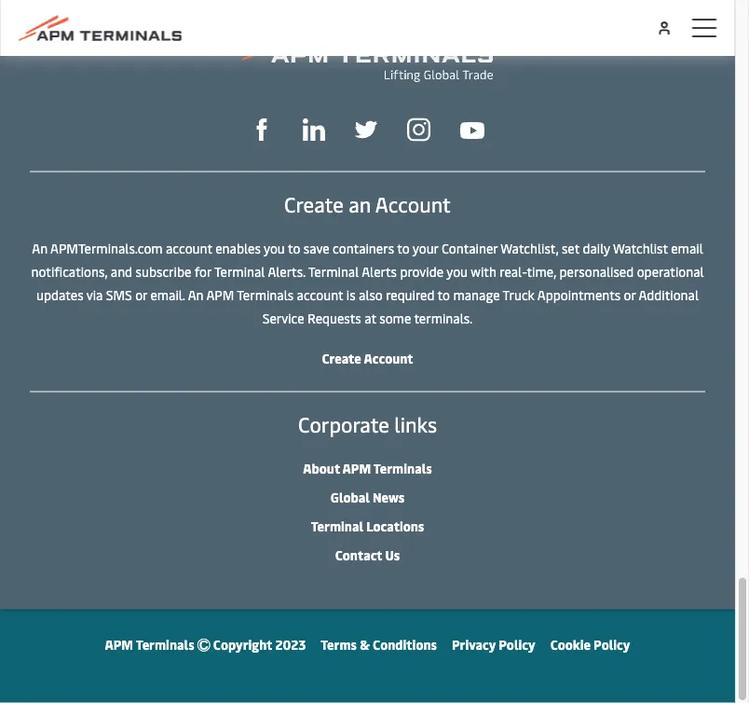 Task type: describe. For each thing, give the bounding box(es) containing it.
policy for cookie policy
[[594, 636, 631, 654]]

subscribe
[[136, 263, 191, 281]]

about apm terminals
[[303, 460, 432, 477]]

cookie policy link
[[551, 636, 631, 654]]

0 horizontal spatial to
[[288, 240, 301, 257]]

real-
[[500, 263, 527, 281]]

updates
[[36, 286, 84, 304]]

fill 44 link
[[355, 116, 378, 141]]

requests
[[308, 309, 362, 327]]

twitter image
[[355, 119, 378, 141]]

appointments
[[538, 286, 621, 304]]

container
[[442, 240, 498, 257]]

terminal locations link
[[311, 517, 425, 535]]

create account link
[[322, 350, 414, 367]]

linkedin image
[[303, 119, 325, 141]]

0 vertical spatial account
[[376, 190, 451, 218]]

truck
[[503, 286, 535, 304]]

time,
[[527, 263, 557, 281]]

terminal locations
[[311, 517, 425, 535]]

1 vertical spatial apm
[[343, 460, 371, 477]]

1 horizontal spatial to
[[397, 240, 410, 257]]

apmt footer logo image
[[243, 23, 493, 83]]

some
[[380, 309, 412, 327]]

create an account
[[285, 190, 451, 218]]

0 vertical spatial an
[[32, 240, 48, 257]]

contact us link
[[335, 546, 400, 564]]

contact us
[[335, 546, 400, 564]]

youtube image
[[461, 123, 485, 139]]

&
[[360, 636, 370, 654]]

for
[[195, 263, 212, 281]]

and
[[111, 263, 133, 281]]

0 horizontal spatial account
[[166, 240, 212, 257]]

with
[[471, 263, 497, 281]]

watchlist,
[[501, 240, 559, 257]]

conditions
[[373, 636, 437, 654]]

2 vertical spatial apm
[[105, 636, 133, 654]]

containers
[[333, 240, 395, 257]]

notifications,
[[31, 263, 108, 281]]

1 vertical spatial an
[[188, 286, 204, 304]]

1 vertical spatial account
[[364, 350, 414, 367]]

daily
[[583, 240, 611, 257]]

linkedin__x28_alt_x29__3_ link
[[303, 116, 325, 141]]

links
[[395, 410, 437, 438]]

via
[[86, 286, 103, 304]]

global news link
[[331, 489, 405, 506]]

instagram image
[[408, 118, 431, 142]]

about
[[303, 460, 340, 477]]

cookie policy
[[551, 636, 631, 654]]

you tube link
[[461, 117, 485, 141]]

set
[[562, 240, 580, 257]]

create for create an account
[[285, 190, 344, 218]]

shape link
[[251, 116, 273, 141]]



Task type: vqa. For each thing, say whether or not it's contained in the screenshot.
dates
no



Task type: locate. For each thing, give the bounding box(es) containing it.
2 horizontal spatial terminals
[[374, 460, 432, 477]]

terminals left ⓒ on the left bottom
[[136, 636, 195, 654]]

2023
[[276, 636, 306, 654]]

1 vertical spatial account
[[297, 286, 344, 304]]

terms
[[321, 636, 357, 654]]

create up "save"
[[285, 190, 344, 218]]

provide
[[400, 263, 444, 281]]

watchlist
[[614, 240, 668, 257]]

an
[[32, 240, 48, 257], [188, 286, 204, 304]]

email.
[[150, 286, 185, 304]]

personalised
[[560, 263, 634, 281]]

1 or from the left
[[135, 286, 147, 304]]

save
[[304, 240, 330, 257]]

terms & conditions
[[321, 636, 437, 654]]

0 vertical spatial create
[[285, 190, 344, 218]]

to up terminals. at right top
[[438, 286, 450, 304]]

email
[[672, 240, 704, 257]]

terminal down global
[[311, 517, 364, 535]]

terminals inside the an apmterminals.com account enables you to save containers to your container watchlist, set daily watchlist email notifications, and subscribe for terminal alerts. terminal alerts provide you with real-time, personalised operational updates via sms or email. an apm terminals account is also required to manage truck appointments or additional service requests at some terminals.
[[237, 286, 294, 304]]

terminal down "save"
[[308, 263, 359, 281]]

terminal down enables
[[214, 263, 265, 281]]

to left "save"
[[288, 240, 301, 257]]

about apm terminals link
[[303, 460, 432, 477]]

terminals.
[[414, 309, 473, 327]]

0 horizontal spatial policy
[[499, 636, 536, 654]]

to left your
[[397, 240, 410, 257]]

create
[[285, 190, 344, 218], [322, 350, 362, 367]]

global
[[331, 489, 370, 506]]

policy for privacy policy
[[499, 636, 536, 654]]

apm
[[206, 286, 234, 304], [343, 460, 371, 477], [105, 636, 133, 654]]

1 horizontal spatial policy
[[594, 636, 631, 654]]

at
[[365, 309, 377, 327]]

operational
[[638, 263, 705, 281]]

1 horizontal spatial you
[[447, 263, 468, 281]]

your
[[413, 240, 439, 257]]

account
[[376, 190, 451, 218], [364, 350, 414, 367]]

terminals up the service on the left of page
[[237, 286, 294, 304]]

0 horizontal spatial an
[[32, 240, 48, 257]]

copyright
[[213, 636, 273, 654]]

privacy policy
[[452, 636, 536, 654]]

terms & conditions link
[[321, 636, 437, 654]]

apm up global
[[343, 460, 371, 477]]

apm left ⓒ on the left bottom
[[105, 636, 133, 654]]

an
[[349, 190, 371, 218]]

1 vertical spatial terminals
[[374, 460, 432, 477]]

or right sms at the top left of page
[[135, 286, 147, 304]]

2 or from the left
[[624, 286, 636, 304]]

account down some
[[364, 350, 414, 367]]

terminals
[[237, 286, 294, 304], [374, 460, 432, 477], [136, 636, 195, 654]]

manage
[[454, 286, 500, 304]]

account up for
[[166, 240, 212, 257]]

0 vertical spatial you
[[264, 240, 285, 257]]

ⓒ
[[197, 636, 211, 654]]

apmterminals.com
[[50, 240, 163, 257]]

0 horizontal spatial or
[[135, 286, 147, 304]]

2 horizontal spatial apm
[[343, 460, 371, 477]]

service
[[263, 309, 305, 327]]

you
[[264, 240, 285, 257], [447, 263, 468, 281]]

0 vertical spatial terminals
[[237, 286, 294, 304]]

2 horizontal spatial to
[[438, 286, 450, 304]]

2 vertical spatial terminals
[[136, 636, 195, 654]]

corporate
[[298, 410, 390, 438]]

1 horizontal spatial terminals
[[237, 286, 294, 304]]

an up notifications, at the left top of page
[[32, 240, 48, 257]]

you up the alerts.
[[264, 240, 285, 257]]

us
[[386, 546, 400, 564]]

apm inside the an apmterminals.com account enables you to save containers to your container watchlist, set daily watchlist email notifications, and subscribe for terminal alerts. terminal alerts provide you with real-time, personalised operational updates via sms or email. an apm terminals account is also required to manage truck appointments or additional service requests at some terminals.
[[206, 286, 234, 304]]

0 vertical spatial account
[[166, 240, 212, 257]]

create down requests
[[322, 350, 362, 367]]

enables
[[216, 240, 261, 257]]

cookie
[[551, 636, 591, 654]]

you down container
[[447, 263, 468, 281]]

create for create account
[[322, 350, 362, 367]]

alerts.
[[268, 263, 306, 281]]

global news
[[331, 489, 405, 506]]

account up your
[[376, 190, 451, 218]]

required
[[386, 286, 435, 304]]

an down for
[[188, 286, 204, 304]]

corporate links
[[298, 410, 437, 438]]

1 horizontal spatial an
[[188, 286, 204, 304]]

1 vertical spatial you
[[447, 263, 468, 281]]

facebook image
[[251, 119, 273, 141]]

1 horizontal spatial account
[[297, 286, 344, 304]]

policy right privacy at the right bottom of the page
[[499, 636, 536, 654]]

or left additional
[[624, 286, 636, 304]]

instagram link
[[408, 116, 431, 142]]

or
[[135, 286, 147, 304], [624, 286, 636, 304]]

to
[[288, 240, 301, 257], [397, 240, 410, 257], [438, 286, 450, 304]]

is
[[347, 286, 356, 304]]

0 horizontal spatial you
[[264, 240, 285, 257]]

privacy policy link
[[452, 636, 536, 654]]

also
[[359, 286, 383, 304]]

apm down for
[[206, 286, 234, 304]]

locations
[[367, 517, 425, 535]]

0 horizontal spatial terminals
[[136, 636, 195, 654]]

terminals up news
[[374, 460, 432, 477]]

policy
[[499, 636, 536, 654], [594, 636, 631, 654]]

sms
[[106, 286, 132, 304]]

0 horizontal spatial apm
[[105, 636, 133, 654]]

alerts
[[362, 263, 397, 281]]

an apmterminals.com account enables you to save containers to your container watchlist, set daily watchlist email notifications, and subscribe for terminal alerts. terminal alerts provide you with real-time, personalised operational updates via sms or email. an apm terminals account is also required to manage truck appointments or additional service requests at some terminals.
[[31, 240, 705, 327]]

2 policy from the left
[[594, 636, 631, 654]]

1 policy from the left
[[499, 636, 536, 654]]

apm terminals ⓒ copyright 2023
[[105, 636, 306, 654]]

create account
[[322, 350, 414, 367]]

additional
[[639, 286, 699, 304]]

news
[[373, 489, 405, 506]]

1 vertical spatial create
[[322, 350, 362, 367]]

1 horizontal spatial or
[[624, 286, 636, 304]]

privacy
[[452, 636, 496, 654]]

terminal
[[214, 263, 265, 281], [308, 263, 359, 281], [311, 517, 364, 535]]

0 vertical spatial apm
[[206, 286, 234, 304]]

contact
[[335, 546, 383, 564]]

1 horizontal spatial apm
[[206, 286, 234, 304]]

account up requests
[[297, 286, 344, 304]]

policy right cookie
[[594, 636, 631, 654]]

account
[[166, 240, 212, 257], [297, 286, 344, 304]]



